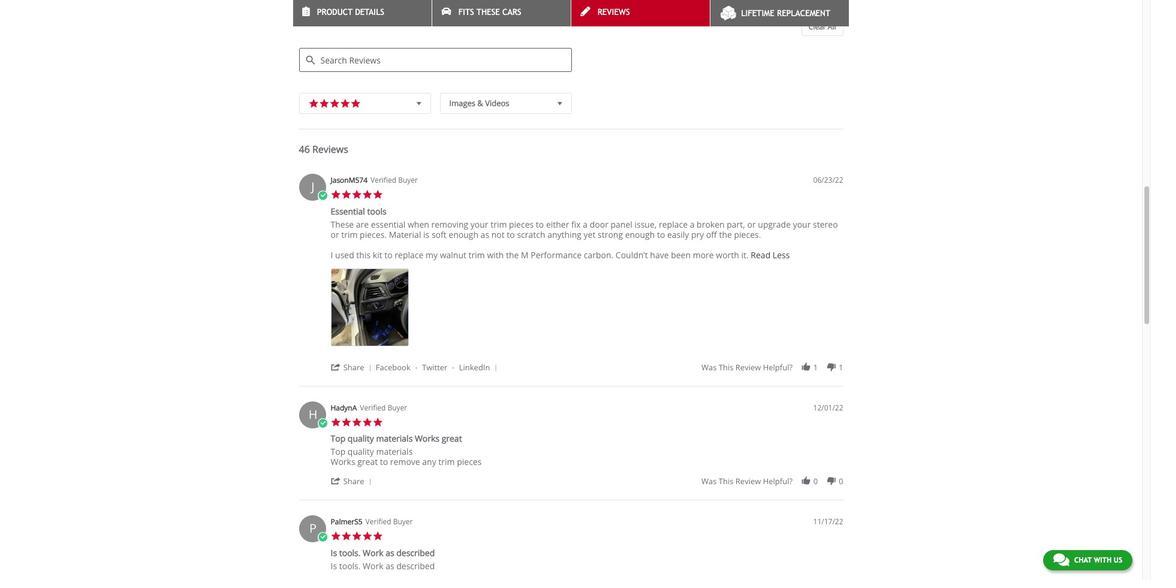 Task type: locate. For each thing, give the bounding box(es) containing it.
broken
[[697, 219, 725, 230]]

1 horizontal spatial 1
[[839, 362, 844, 373]]

or up i
[[331, 229, 339, 240]]

top
[[331, 433, 346, 445], [331, 446, 346, 458]]

share right share image
[[344, 476, 365, 487]]

2 helpful? from the top
[[764, 476, 793, 487]]

0 horizontal spatial your
[[471, 219, 489, 230]]

2 tools. from the top
[[339, 561, 361, 572]]

0 vertical spatial top
[[331, 433, 346, 445]]

verified buyer heading up is tools. work as described heading
[[366, 517, 413, 527]]

2 vertical spatial buyer
[[393, 517, 413, 527]]

the right off
[[720, 229, 732, 240]]

1 vertical spatial the
[[506, 249, 519, 261]]

filter reviews heading
[[299, 16, 844, 39]]

2 0 from the left
[[839, 476, 844, 487]]

circle checkmark image right the h
[[318, 419, 328, 429]]

0 vertical spatial great
[[442, 433, 462, 445]]

0 vertical spatial work
[[363, 548, 384, 559]]

verified
[[371, 175, 397, 185], [360, 403, 386, 413], [366, 517, 392, 527]]

verified buyer heading up tools
[[371, 175, 418, 185]]

star image
[[309, 97, 319, 109], [340, 97, 351, 109], [351, 97, 361, 109], [373, 190, 383, 200], [331, 417, 341, 428], [341, 417, 352, 428], [362, 417, 373, 428], [373, 417, 383, 428], [341, 532, 352, 542], [352, 532, 362, 542], [362, 532, 373, 542]]

share button
[[331, 362, 376, 373], [331, 476, 376, 487]]

seperator image right 'linkedin'
[[493, 365, 500, 372]]

1 vertical spatial review
[[736, 476, 762, 487]]

2 work from the top
[[363, 561, 384, 572]]

a right fix
[[583, 219, 588, 230]]

1 horizontal spatial 0
[[839, 476, 844, 487]]

share button up palmers5
[[331, 476, 376, 487]]

this
[[357, 249, 371, 261], [719, 362, 734, 373], [719, 476, 734, 487]]

tab panel
[[293, 168, 850, 581]]

0 vertical spatial quality
[[348, 433, 374, 445]]

0 right the vote down review by hadyna on  1 dec 2022 icon
[[839, 476, 844, 487]]

1 vertical spatial with
[[1095, 557, 1112, 565]]

1 vertical spatial share button
[[331, 476, 376, 487]]

to left easily
[[657, 229, 666, 240]]

fits these cars
[[459, 7, 522, 17]]

twitter
[[422, 362, 448, 373]]

materials up remove
[[376, 433, 413, 445]]

was this review helpful?
[[702, 362, 793, 373], [702, 476, 793, 487]]

2 vertical spatial verified buyer heading
[[366, 517, 413, 527]]

1 vertical spatial helpful?
[[764, 476, 793, 487]]

replace
[[659, 219, 688, 230], [395, 249, 424, 261]]

is tools. work as described is tools. work as described
[[331, 548, 435, 572]]

0 right vote up review by hadyna on  1 dec 2022 icon
[[814, 476, 819, 487]]

to
[[536, 219, 544, 230], [507, 229, 515, 240], [657, 229, 666, 240], [385, 249, 393, 261], [380, 457, 388, 468]]

clear all
[[809, 22, 837, 32]]

1 horizontal spatial with
[[1095, 557, 1112, 565]]

was this review helpful? for h
[[702, 476, 793, 487]]

1 tools. from the top
[[339, 548, 361, 559]]

carbon.
[[584, 249, 614, 261]]

1 circle checkmark image from the top
[[318, 191, 328, 201]]

0 vertical spatial is
[[331, 548, 337, 559]]

magnifying glass image
[[306, 56, 315, 65]]

1 is from the top
[[331, 548, 337, 559]]

lifetime replacement
[[742, 8, 831, 18]]

i used this kit to replace my walnut trim with the m performance carbon. couldn't have been m ore worth it. read less
[[331, 249, 790, 261]]

2 enough from the left
[[626, 229, 655, 240]]

0 vertical spatial pieces
[[509, 219, 534, 230]]

0 vertical spatial share
[[344, 362, 365, 373]]

verified buyer heading up "top quality materials works great" heading
[[360, 403, 407, 413]]

0 vertical spatial tools.
[[339, 548, 361, 559]]

1 vertical spatial was
[[702, 476, 717, 487]]

share right share icon
[[344, 362, 365, 373]]

review date 06/23/22 element
[[814, 175, 844, 185]]

the
[[720, 229, 732, 240], [506, 249, 519, 261]]

enough
[[449, 229, 479, 240], [626, 229, 655, 240]]

top up share image
[[331, 446, 346, 458]]

is
[[424, 229, 430, 240]]

1 horizontal spatial pieces
[[509, 219, 534, 230]]

circle checkmark image for j
[[318, 191, 328, 201]]

0 vertical spatial materials
[[376, 433, 413, 445]]

replace inside these are essential when removing your trim pieces to either fix a door panel issue, replace a broken part, or upgrade your stereo or trim pieces. material is soft enough as not to scratch anything yet strong enough to easily pry off the pieces.
[[659, 219, 688, 230]]

1 vertical spatial works
[[331, 457, 356, 468]]

the left m
[[506, 249, 519, 261]]

j
[[312, 179, 315, 195]]

0 vertical spatial verified buyer heading
[[371, 175, 418, 185]]

1 vertical spatial great
[[358, 457, 378, 468]]

works up share image
[[331, 457, 356, 468]]

palmers5 verified buyer
[[331, 517, 413, 527]]

circle checkmark image for h
[[318, 419, 328, 429]]

0 vertical spatial with
[[487, 249, 504, 261]]

enough up couldn't
[[626, 229, 655, 240]]

0 vertical spatial works
[[415, 433, 440, 445]]

these down essential
[[331, 219, 354, 230]]

1 review from the top
[[736, 362, 762, 373]]

1 horizontal spatial these
[[477, 7, 500, 17]]

list item
[[331, 269, 409, 347]]

dot image
[[450, 365, 457, 372]]

chat with us link
[[1044, 551, 1133, 571]]

1 work from the top
[[363, 548, 384, 559]]

pieces inside top quality materials works great top quality materials works great to remove any trim pieces
[[457, 457, 482, 468]]

materials left any
[[376, 446, 413, 458]]

1 group from the top
[[702, 362, 844, 373]]

0 vertical spatial replace
[[659, 219, 688, 230]]

1 vertical spatial work
[[363, 561, 384, 572]]

2 circle checkmark image from the top
[[318, 419, 328, 429]]

2 vertical spatial this
[[719, 476, 734, 487]]

less
[[773, 249, 790, 261]]

review left vote up review by hadyna on  1 dec 2022 icon
[[736, 476, 762, 487]]

verified right palmers5
[[366, 517, 392, 527]]

&
[[478, 98, 483, 109]]

was
[[702, 362, 717, 373], [702, 476, 717, 487]]

1 vertical spatial was this review helpful?
[[702, 476, 793, 487]]

verified buyer heading for p
[[366, 517, 413, 527]]

trim right any
[[439, 457, 455, 468]]

was this review helpful? left vote up review by jasonm574 on 23 jun 2022 image
[[702, 362, 793, 373]]

pieces. up kit
[[360, 229, 387, 240]]

verified up tools
[[371, 175, 397, 185]]

1 materials from the top
[[376, 433, 413, 445]]

0 horizontal spatial 0
[[814, 476, 819, 487]]

down triangle image
[[414, 97, 424, 110]]

essential
[[331, 206, 365, 217]]

i
[[331, 249, 333, 261]]

1 vertical spatial tools.
[[339, 561, 361, 572]]

trim right walnut
[[469, 249, 485, 261]]

1 vertical spatial these
[[331, 219, 354, 230]]

tab panel containing j
[[293, 168, 850, 581]]

1 vertical spatial described
[[397, 561, 435, 572]]

0 vertical spatial was this review helpful?
[[702, 362, 793, 373]]

reviews link
[[571, 0, 710, 26]]

review left vote up review by jasonm574 on 23 jun 2022 image
[[736, 362, 762, 373]]

pieces
[[509, 219, 534, 230], [457, 457, 482, 468]]

works
[[415, 433, 440, 445], [331, 457, 356, 468]]

worth
[[717, 249, 740, 261]]

0 vertical spatial was
[[702, 362, 717, 373]]

door
[[590, 219, 609, 230]]

1 was this review helpful? from the top
[[702, 362, 793, 373]]

0 vertical spatial the
[[720, 229, 732, 240]]

reviews inside heading
[[324, 16, 360, 29]]

1 top from the top
[[331, 433, 346, 445]]

0 horizontal spatial or
[[331, 229, 339, 240]]

is tools. work as described heading
[[331, 548, 435, 561]]

verified for p
[[366, 517, 392, 527]]

0 vertical spatial review
[[736, 362, 762, 373]]

1 helpful? from the top
[[764, 362, 793, 373]]

2 was this review helpful? from the top
[[702, 476, 793, 487]]

verified right hadyna
[[360, 403, 386, 413]]

to right kit
[[385, 249, 393, 261]]

pieces inside these are essential when removing your trim pieces to either fix a door panel issue, replace a broken part, or upgrade your stereo or trim pieces. material is soft enough as not to scratch anything yet strong enough to easily pry off the pieces.
[[509, 219, 534, 230]]

pieces right any
[[457, 457, 482, 468]]

these inside these are essential when removing your trim pieces to either fix a door panel issue, replace a broken part, or upgrade your stereo or trim pieces. material is soft enough as not to scratch anything yet strong enough to easily pry off the pieces.
[[331, 219, 354, 230]]

or right part,
[[748, 219, 756, 230]]

0 vertical spatial these
[[477, 7, 500, 17]]

1 right vote down review by jasonm574 on 23 jun 2022 icon
[[839, 362, 844, 373]]

top down hadyna
[[331, 433, 346, 445]]

1 vertical spatial quality
[[348, 446, 374, 458]]

described
[[397, 548, 435, 559], [397, 561, 435, 572]]

group
[[702, 362, 844, 373], [702, 476, 844, 487]]

materials
[[376, 433, 413, 445], [376, 446, 413, 458]]

replace down material
[[395, 249, 424, 261]]

with left us
[[1095, 557, 1112, 565]]

0 vertical spatial group
[[702, 362, 844, 373]]

1 horizontal spatial pieces.
[[735, 229, 762, 240]]

your left stereo
[[794, 219, 811, 230]]

cars
[[503, 7, 522, 17]]

1 horizontal spatial a
[[690, 219, 695, 230]]

0 vertical spatial verified
[[371, 175, 397, 185]]

with
[[487, 249, 504, 261], [1095, 557, 1112, 565]]

0 horizontal spatial pieces.
[[360, 229, 387, 240]]

2 pieces. from the left
[[735, 229, 762, 240]]

share button up hadyna
[[331, 362, 376, 373]]

2 top from the top
[[331, 446, 346, 458]]

0 vertical spatial share button
[[331, 362, 376, 373]]

share
[[344, 362, 365, 373], [344, 476, 365, 487]]

1 vertical spatial materials
[[376, 446, 413, 458]]

star image
[[319, 97, 330, 109], [330, 97, 340, 109], [331, 190, 341, 200], [341, 190, 352, 200], [352, 190, 362, 200], [362, 190, 373, 200], [352, 417, 362, 428], [331, 532, 341, 542], [373, 532, 383, 542]]

1 quality from the top
[[348, 433, 374, 445]]

0 horizontal spatial these
[[331, 219, 354, 230]]

1 vertical spatial share
[[344, 476, 365, 487]]

buyer up is tools. work as described heading
[[393, 517, 413, 527]]

tools.
[[339, 548, 361, 559], [339, 561, 361, 572]]

0 vertical spatial buyer
[[398, 175, 418, 185]]

2 share from the top
[[344, 476, 365, 487]]

helpful? left vote up review by jasonm574 on 23 jun 2022 image
[[764, 362, 793, 373]]

1 horizontal spatial replace
[[659, 219, 688, 230]]

great
[[442, 433, 462, 445], [358, 457, 378, 468]]

1 horizontal spatial the
[[720, 229, 732, 240]]

1 horizontal spatial works
[[415, 433, 440, 445]]

1 vertical spatial circle checkmark image
[[318, 419, 328, 429]]

circle checkmark image right j
[[318, 191, 328, 201]]

1 vertical spatial is
[[331, 561, 337, 572]]

anything
[[548, 229, 582, 240]]

was this review helpful? left vote up review by hadyna on  1 dec 2022 icon
[[702, 476, 793, 487]]

upgrade
[[759, 219, 791, 230]]

pieces. up it.
[[735, 229, 762, 240]]

1 vertical spatial buyer
[[388, 403, 407, 413]]

1 horizontal spatial your
[[794, 219, 811, 230]]

1 vertical spatial verified buyer heading
[[360, 403, 407, 413]]

buyer for h
[[388, 403, 407, 413]]

was for h
[[702, 476, 717, 487]]

circle checkmark image
[[318, 191, 328, 201], [318, 419, 328, 429]]

these right fits
[[477, 7, 500, 17]]

with inside chat with us link
[[1095, 557, 1112, 565]]

Images & Videos Filter field
[[440, 93, 572, 114]]

verified for j
[[371, 175, 397, 185]]

your left not
[[471, 219, 489, 230]]

essential tools
[[331, 206, 387, 217]]

verified buyer heading for h
[[360, 403, 407, 413]]

replace left pry
[[659, 219, 688, 230]]

to right not
[[507, 229, 515, 240]]

1 vertical spatial verified
[[360, 403, 386, 413]]

0 horizontal spatial a
[[583, 219, 588, 230]]

as
[[481, 229, 490, 240], [386, 548, 395, 559], [386, 561, 395, 572]]

2 vertical spatial verified
[[366, 517, 392, 527]]

us
[[1115, 557, 1123, 565]]

1 a from the left
[[583, 219, 588, 230]]

helpful?
[[764, 362, 793, 373], [764, 476, 793, 487]]

1 vertical spatial this
[[719, 362, 734, 373]]

1 pieces. from the left
[[360, 229, 387, 240]]

0 horizontal spatial works
[[331, 457, 356, 468]]

buyer
[[398, 175, 418, 185], [388, 403, 407, 413], [393, 517, 413, 527]]

these
[[477, 7, 500, 17], [331, 219, 354, 230]]

list
[[376, 362, 500, 373]]

Search Reviews search field
[[299, 48, 572, 72]]

seperator image for first share dropdown button from the top of the page
[[367, 365, 374, 372]]

1 enough from the left
[[449, 229, 479, 240]]

enough up walnut
[[449, 229, 479, 240]]

0 horizontal spatial 1
[[814, 362, 819, 373]]

1 share from the top
[[344, 362, 365, 373]]

helpful? left vote up review by hadyna on  1 dec 2022 icon
[[764, 476, 793, 487]]

2 review from the top
[[736, 476, 762, 487]]

are
[[356, 219, 369, 230]]

scratch
[[517, 229, 546, 240]]

videos
[[485, 98, 510, 109]]

your
[[471, 219, 489, 230], [794, 219, 811, 230]]

vote down review by hadyna on  1 dec 2022 image
[[827, 476, 837, 487]]

seperator image right share image
[[367, 479, 374, 486]]

a
[[583, 219, 588, 230], [690, 219, 695, 230]]

2 1 from the left
[[839, 362, 844, 373]]

jasonm574 verified buyer
[[331, 175, 418, 185]]

1 right vote up review by jasonm574 on 23 jun 2022 image
[[814, 362, 819, 373]]

replacement
[[778, 8, 831, 18]]

details
[[355, 7, 385, 17]]

1 vertical spatial group
[[702, 476, 844, 487]]

2 described from the top
[[397, 561, 435, 572]]

trim
[[491, 219, 507, 230], [342, 229, 358, 240], [469, 249, 485, 261], [439, 457, 455, 468]]

hadyna
[[331, 403, 357, 413]]

works up any
[[415, 433, 440, 445]]

quality
[[348, 433, 374, 445], [348, 446, 374, 458]]

0 vertical spatial circle checkmark image
[[318, 191, 328, 201]]

Rating Filter field
[[299, 93, 431, 114]]

0 horizontal spatial enough
[[449, 229, 479, 240]]

0 vertical spatial as
[[481, 229, 490, 240]]

2 a from the left
[[690, 219, 695, 230]]

0 vertical spatial helpful?
[[764, 362, 793, 373]]

seperator image left facebook
[[367, 365, 374, 372]]

2 group from the top
[[702, 476, 844, 487]]

review
[[736, 362, 762, 373], [736, 476, 762, 487]]

2 your from the left
[[794, 219, 811, 230]]

seperator image
[[367, 365, 374, 372], [493, 365, 500, 372], [367, 479, 374, 486]]

not
[[492, 229, 505, 240]]

remove
[[390, 457, 420, 468]]

essential
[[371, 219, 406, 230]]

verified buyer heading
[[371, 175, 418, 185], [360, 403, 407, 413], [366, 517, 413, 527]]

with down not
[[487, 249, 504, 261]]

buyer up "when"
[[398, 175, 418, 185]]

a right easily
[[690, 219, 695, 230]]

as inside these are essential when removing your trim pieces to either fix a door panel issue, replace a broken part, or upgrade your stereo or trim pieces. material is soft enough as not to scratch anything yet strong enough to easily pry off the pieces.
[[481, 229, 490, 240]]

1 horizontal spatial enough
[[626, 229, 655, 240]]

off
[[707, 229, 717, 240]]

1 vertical spatial pieces
[[457, 457, 482, 468]]

0 horizontal spatial with
[[487, 249, 504, 261]]

share for share image
[[344, 476, 365, 487]]

hadyna verified buyer
[[331, 403, 407, 413]]

1 was from the top
[[702, 362, 717, 373]]

1 vertical spatial replace
[[395, 249, 424, 261]]

0 vertical spatial described
[[397, 548, 435, 559]]

pieces.
[[360, 229, 387, 240], [735, 229, 762, 240]]

lifetime
[[742, 8, 775, 18]]

review for j
[[736, 362, 762, 373]]

2 was from the top
[[702, 476, 717, 487]]

pieces right not
[[509, 219, 534, 230]]

1 vertical spatial top
[[331, 446, 346, 458]]

facebook link
[[376, 362, 411, 373]]

was for j
[[702, 362, 717, 373]]

buyer up "top quality materials works great" heading
[[388, 403, 407, 413]]

ore
[[701, 249, 714, 261]]

seperator image inside list
[[493, 365, 500, 372]]

2 share button from the top
[[331, 476, 376, 487]]

group for h
[[702, 476, 844, 487]]

0 horizontal spatial pieces
[[457, 457, 482, 468]]

to left remove
[[380, 457, 388, 468]]

used
[[335, 249, 354, 261]]



Task type: vqa. For each thing, say whether or not it's contained in the screenshot.
331- at bottom left
no



Task type: describe. For each thing, give the bounding box(es) containing it.
buyer for j
[[398, 175, 418, 185]]

filter reviews
[[299, 16, 360, 29]]

1 0 from the left
[[814, 476, 819, 487]]

linkedin
[[459, 362, 490, 373]]

twitter list item
[[422, 362, 459, 373]]

chat
[[1075, 557, 1093, 565]]

my
[[426, 249, 438, 261]]

1 horizontal spatial great
[[442, 433, 462, 445]]

2 materials from the top
[[376, 446, 413, 458]]

panel
[[611, 219, 633, 230]]

vote up review by hadyna on  1 dec 2022 image
[[801, 476, 812, 487]]

fix
[[572, 219, 581, 230]]

issue,
[[635, 219, 657, 230]]

reviews for 46 reviews
[[313, 143, 348, 156]]

image of review by jasonm574 on 23 jun 2022 number 1 image
[[331, 269, 409, 347]]

kit
[[373, 249, 383, 261]]

facebook list item
[[376, 362, 422, 373]]

material
[[389, 229, 421, 240]]

vote up review by jasonm574 on 23 jun 2022 image
[[801, 362, 812, 372]]

buyer for p
[[393, 517, 413, 527]]

part,
[[727, 219, 746, 230]]

h
[[309, 407, 318, 423]]

filter
[[299, 16, 322, 29]]

essential tools heading
[[331, 206, 387, 219]]

product details
[[317, 7, 385, 17]]

have
[[651, 249, 669, 261]]

verified for h
[[360, 403, 386, 413]]

couldn't
[[616, 249, 648, 261]]

top quality materials works great top quality materials works great to remove any trim pieces
[[331, 433, 482, 468]]

helpful? for j
[[764, 362, 793, 373]]

trim inside top quality materials works great top quality materials works great to remove any trim pieces
[[439, 457, 455, 468]]

all
[[828, 22, 837, 32]]

0 horizontal spatial the
[[506, 249, 519, 261]]

product details link
[[293, 0, 432, 26]]

to left either
[[536, 219, 544, 230]]

removing
[[432, 219, 469, 230]]

verified buyer heading for j
[[371, 175, 418, 185]]

tools
[[367, 206, 387, 217]]

trim up used
[[342, 229, 358, 240]]

read less button
[[751, 249, 790, 261]]

trim left scratch
[[491, 219, 507, 230]]

facebook
[[376, 362, 411, 373]]

review date 11/17/22 element
[[814, 517, 844, 527]]

2 vertical spatial as
[[386, 561, 395, 572]]

these inside fits these cars link
[[477, 7, 500, 17]]

strong
[[598, 229, 623, 240]]

down triangle image
[[555, 97, 565, 110]]

this for h
[[719, 476, 734, 487]]

2 is from the top
[[331, 561, 337, 572]]

0 horizontal spatial replace
[[395, 249, 424, 261]]

0 horizontal spatial great
[[358, 457, 378, 468]]

1 share button from the top
[[331, 362, 376, 373]]

walnut
[[440, 249, 467, 261]]

easily
[[668, 229, 690, 240]]

helpful? for h
[[764, 476, 793, 487]]

review date 12/01/22 element
[[814, 403, 844, 413]]

list containing facebook
[[376, 362, 500, 373]]

stereo
[[814, 219, 838, 230]]

images
[[450, 98, 476, 109]]

p
[[310, 521, 317, 537]]

this for j
[[719, 362, 734, 373]]

comments image
[[1054, 553, 1070, 568]]

any
[[423, 457, 437, 468]]

m
[[693, 249, 701, 261]]

clear
[[809, 22, 827, 32]]

twitter link
[[422, 362, 448, 373]]

clear all button
[[802, 17, 844, 36]]

linkedin link
[[459, 362, 490, 373]]

2 quality from the top
[[348, 446, 374, 458]]

circle checkmark image
[[318, 533, 328, 543]]

m
[[521, 249, 529, 261]]

1 1 from the left
[[814, 362, 819, 373]]

share image
[[331, 476, 341, 487]]

chat with us
[[1075, 557, 1123, 565]]

group for j
[[702, 362, 844, 373]]

dot image
[[413, 365, 420, 372]]

yet
[[584, 229, 596, 240]]

either
[[546, 219, 570, 230]]

reviews for filter reviews
[[324, 16, 360, 29]]

palmers5
[[331, 517, 363, 527]]

lifetime replacement link
[[711, 0, 849, 26]]

images & videos
[[450, 98, 510, 109]]

it.
[[742, 249, 749, 261]]

the inside these are essential when removing your trim pieces to either fix a door panel issue, replace a broken part, or upgrade your stereo or trim pieces. material is soft enough as not to scratch anything yet strong enough to easily pry off the pieces.
[[720, 229, 732, 240]]

1 your from the left
[[471, 219, 489, 230]]

1 vertical spatial as
[[386, 548, 395, 559]]

46
[[299, 143, 310, 156]]

1 horizontal spatial or
[[748, 219, 756, 230]]

1 described from the top
[[397, 548, 435, 559]]

these are essential when removing your trim pieces to either fix a door panel issue, replace a broken part, or upgrade your stereo or trim pieces. material is soft enough as not to scratch anything yet strong enough to easily pry off the pieces.
[[331, 219, 838, 240]]

product
[[317, 7, 353, 17]]

11/17/22
[[814, 517, 844, 527]]

46 reviews
[[299, 143, 348, 156]]

share image
[[331, 362, 341, 372]]

share for share icon
[[344, 362, 365, 373]]

fits
[[459, 7, 474, 17]]

jasonm574
[[331, 175, 368, 185]]

06/23/22
[[814, 175, 844, 185]]

fits these cars link
[[432, 0, 571, 26]]

to inside top quality materials works great top quality materials works great to remove any trim pieces
[[380, 457, 388, 468]]

was this review helpful? for j
[[702, 362, 793, 373]]

read
[[751, 249, 771, 261]]

been
[[671, 249, 691, 261]]

review for h
[[736, 476, 762, 487]]

when
[[408, 219, 429, 230]]

pry
[[692, 229, 705, 240]]

0 vertical spatial this
[[357, 249, 371, 261]]

top quality materials works great heading
[[331, 433, 462, 447]]

vote down review by jasonm574 on 23 jun 2022 image
[[827, 362, 837, 372]]

seperator image for 1st share dropdown button from the bottom
[[367, 479, 374, 486]]

12/01/22
[[814, 403, 844, 413]]

soft
[[432, 229, 447, 240]]

performance
[[531, 249, 582, 261]]



